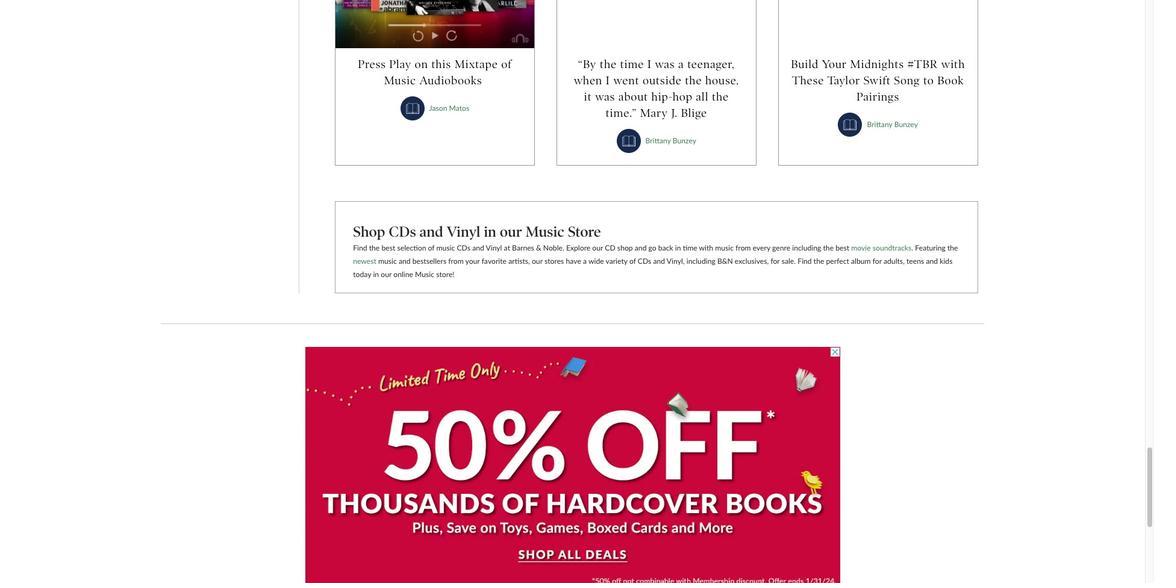 Task type: vqa. For each thing, say whether or not it's contained in the screenshot.
With within Build Your Midnights #TBR with These Taylor Swift Song to Book Pairings
yes



Task type: locate. For each thing, give the bounding box(es) containing it.
0 horizontal spatial best
[[382, 243, 395, 252]]

in inside find the best selection of music cds and vinyl at barnes & noble. explore our cd shop and go back in time with music from every genre including the best movie soundtracks . featuring the newest
[[675, 243, 681, 252]]

1 horizontal spatial in
[[484, 223, 496, 240]]

hip-
[[652, 90, 673, 104]]

pairings
[[857, 90, 899, 104]]

music inside press play on this mixtape of music audiobooks
[[384, 74, 416, 87]]

music up b&n
[[715, 243, 734, 252]]

to
[[923, 74, 934, 87]]

0 horizontal spatial brittany
[[645, 136, 671, 145]]

music
[[384, 74, 416, 87], [526, 223, 565, 240], [415, 270, 434, 279]]

2 horizontal spatial in
[[675, 243, 681, 252]]

when
[[574, 74, 602, 87]]

i up outside
[[647, 57, 652, 71]]

1 horizontal spatial with
[[941, 57, 965, 71]]

"by the time i was a teenager, when i went outside the house, it was about hip-hop all the time." mary j. blige image
[[557, 0, 756, 48]]

of right mixtape
[[501, 57, 512, 71]]

brittany bunzey link for pairings
[[867, 120, 918, 129]]

1 vertical spatial find
[[798, 256, 812, 265]]

vinyl left at
[[486, 243, 502, 252]]

cds inside find the best selection of music cds and vinyl at barnes & noble. explore our cd shop and go back in time with music from every genre including the best movie soundtracks . featuring the newest
[[457, 243, 470, 252]]

1 horizontal spatial for
[[873, 256, 882, 265]]

go
[[648, 243, 656, 252]]

1 vertical spatial vinyl
[[486, 243, 502, 252]]

1 vertical spatial brittany
[[645, 136, 671, 145]]

with up book
[[941, 57, 965, 71]]

time up vinyl,
[[683, 243, 697, 252]]

brittany bunzey down the j. on the top right of the page
[[645, 136, 696, 145]]

0 vertical spatial i
[[647, 57, 652, 71]]

2 vertical spatial music
[[415, 270, 434, 279]]

music and bestsellers from your favorite artists, our stores have a wide variety of cds and vinyl, including b&n exclusives, for sale. find the perfect album for adults, teens and kids today in our online music store!
[[353, 256, 953, 279]]

1 vertical spatial bunzey
[[673, 136, 696, 145]]

0 horizontal spatial time
[[620, 57, 644, 71]]

cds down go
[[638, 256, 651, 265]]

swift
[[864, 74, 891, 87]]

0 vertical spatial including
[[792, 243, 821, 252]]

cd
[[605, 243, 615, 252]]

0 vertical spatial with
[[941, 57, 965, 71]]

0 vertical spatial brittany bunzey link
[[867, 120, 918, 129]]

0 horizontal spatial find
[[353, 243, 367, 252]]

including inside find the best selection of music cds and vinyl at barnes & noble. explore our cd shop and go back in time with music from every genre including the best movie soundtracks . featuring the newest
[[792, 243, 821, 252]]

favorite
[[482, 256, 507, 265]]

hop
[[673, 90, 693, 104]]

of inside find the best selection of music cds and vinyl at barnes & noble. explore our cd shop and go back in time with music from every genre including the best movie soundtracks . featuring the newest
[[428, 243, 435, 252]]

1 horizontal spatial time
[[683, 243, 697, 252]]

1 vertical spatial cds
[[457, 243, 470, 252]]

the left "perfect"
[[814, 256, 824, 265]]

0 vertical spatial find
[[353, 243, 367, 252]]

in inside music and bestsellers from your favorite artists, our stores have a wide variety of cds and vinyl, including b&n exclusives, for sale. find the perfect album for adults, teens and kids today in our online music store!
[[373, 270, 379, 279]]

find inside music and bestsellers from your favorite artists, our stores have a wide variety of cds and vinyl, including b&n exclusives, for sale. find the perfect album for adults, teens and kids today in our online music store!
[[798, 256, 812, 265]]

music inside music and bestsellers from your favorite artists, our stores have a wide variety of cds and vinyl, including b&n exclusives, for sale. find the perfect album for adults, teens and kids today in our online music store!
[[415, 270, 434, 279]]

j.
[[671, 106, 678, 120]]

a up outside
[[678, 57, 684, 71]]

in right back
[[675, 243, 681, 252]]

including left b&n
[[687, 256, 715, 265]]

music up online on the left
[[378, 256, 397, 265]]

0 vertical spatial vinyl
[[447, 223, 480, 240]]

1 vertical spatial music
[[526, 223, 565, 240]]

from inside music and bestsellers from your favorite artists, our stores have a wide variety of cds and vinyl, including b&n exclusives, for sale. find the perfect album for adults, teens and kids today in our online music store!
[[448, 256, 464, 265]]

brittany bunzey link down the j. on the top right of the page
[[645, 136, 696, 145]]

brittany for the
[[645, 136, 671, 145]]

vinyl up your
[[447, 223, 480, 240]]

was up outside
[[655, 57, 675, 71]]

bunzey down blige
[[673, 136, 696, 145]]

including up sale.
[[792, 243, 821, 252]]

album
[[851, 256, 871, 265]]

0 horizontal spatial with
[[699, 243, 713, 252]]

0 horizontal spatial for
[[771, 256, 780, 265]]

jason matos link
[[429, 104, 469, 113]]

was right the it
[[595, 90, 615, 104]]

brittany down mary
[[645, 136, 671, 145]]

1 horizontal spatial a
[[678, 57, 684, 71]]

1 horizontal spatial find
[[798, 256, 812, 265]]

of up bestsellers
[[428, 243, 435, 252]]

1 vertical spatial was
[[595, 90, 615, 104]]

0 horizontal spatial cds
[[389, 223, 416, 240]]

brittany
[[867, 120, 892, 129], [645, 136, 671, 145]]

all
[[696, 90, 709, 104]]

and
[[420, 223, 443, 240], [472, 243, 484, 252], [635, 243, 647, 252], [399, 256, 411, 265], [653, 256, 665, 265], [926, 256, 938, 265]]

2 horizontal spatial cds
[[638, 256, 651, 265]]

brittany bunzey link
[[867, 120, 918, 129], [645, 136, 696, 145]]

0 vertical spatial brittany bunzey
[[867, 120, 918, 129]]

our left cd
[[592, 243, 603, 252]]

bunzey for the
[[673, 136, 696, 145]]

"by the time i was a teenager, when i went outside the house, it was about hip-hop all the time." mary j. blige link
[[569, 56, 744, 121]]

a inside music and bestsellers from your favorite artists, our stores have a wide variety of cds and vinyl, including b&n exclusives, for sale. find the perfect album for adults, teens and kids today in our online music store!
[[583, 256, 587, 265]]

1 horizontal spatial including
[[792, 243, 821, 252]]

0 horizontal spatial from
[[448, 256, 464, 265]]

1 vertical spatial brittany bunzey
[[645, 136, 696, 145]]

0 vertical spatial cds
[[389, 223, 416, 240]]

bunzey
[[894, 120, 918, 129], [673, 136, 696, 145]]

0 vertical spatial time
[[620, 57, 644, 71]]

brittany for pairings
[[867, 120, 892, 129]]

build
[[791, 57, 819, 71]]

cds up selection
[[389, 223, 416, 240]]

for left sale.
[[771, 256, 780, 265]]

from left your
[[448, 256, 464, 265]]

shop
[[353, 223, 385, 240]]

1 horizontal spatial brittany
[[867, 120, 892, 129]]

a inside "by the time i was a teenager, when i went outside the house, it was about hip-hop all the time." mary j. blige
[[678, 57, 684, 71]]

b&n
[[717, 256, 733, 265]]

in
[[484, 223, 496, 240], [675, 243, 681, 252], [373, 270, 379, 279]]

music
[[436, 243, 455, 252], [715, 243, 734, 252], [378, 256, 397, 265]]

music down bestsellers
[[415, 270, 434, 279]]

0 vertical spatial was
[[655, 57, 675, 71]]

0 vertical spatial from
[[736, 243, 751, 252]]

1 vertical spatial i
[[606, 74, 610, 87]]

press play on this mixtape of music audiobooks image
[[335, 0, 534, 48]]

music up &
[[526, 223, 565, 240]]

perfect
[[826, 256, 849, 265]]

2 vertical spatial in
[[373, 270, 379, 279]]

store
[[568, 223, 601, 240]]

i
[[647, 57, 652, 71], [606, 74, 610, 87]]

1 horizontal spatial brittany bunzey
[[867, 120, 918, 129]]

0 horizontal spatial of
[[428, 243, 435, 252]]

time inside "by the time i was a teenager, when i went outside the house, it was about hip-hop all the time." mary j. blige
[[620, 57, 644, 71]]

newest link
[[353, 256, 376, 265]]

.
[[912, 243, 913, 252]]

in right today at the left top of the page
[[373, 270, 379, 279]]

1 horizontal spatial bunzey
[[894, 120, 918, 129]]

best up "perfect"
[[836, 243, 849, 252]]

brittany bunzey for pairings
[[867, 120, 918, 129]]

1 horizontal spatial cds
[[457, 243, 470, 252]]

1 horizontal spatial from
[[736, 243, 751, 252]]

0 horizontal spatial was
[[595, 90, 615, 104]]

2 vertical spatial cds
[[638, 256, 651, 265]]

your
[[465, 256, 480, 265]]

including
[[792, 243, 821, 252], [687, 256, 715, 265]]

our left online on the left
[[381, 270, 392, 279]]

in up favorite
[[484, 223, 496, 240]]

0 vertical spatial a
[[678, 57, 684, 71]]

and up selection
[[420, 223, 443, 240]]

2 horizontal spatial of
[[629, 256, 636, 265]]

time up went on the top of the page
[[620, 57, 644, 71]]

of down "shop"
[[629, 256, 636, 265]]

from inside find the best selection of music cds and vinyl at barnes & noble. explore our cd shop and go back in time with music from every genre including the best movie soundtracks . featuring the newest
[[736, 243, 751, 252]]

from up 'exclusives,' at the top of the page
[[736, 243, 751, 252]]

0 horizontal spatial brittany bunzey
[[645, 136, 696, 145]]

1 vertical spatial including
[[687, 256, 715, 265]]

and up online on the left
[[399, 256, 411, 265]]

0 horizontal spatial music
[[378, 256, 397, 265]]

cds up your
[[457, 243, 470, 252]]

1 horizontal spatial brittany bunzey link
[[867, 120, 918, 129]]

0 vertical spatial of
[[501, 57, 512, 71]]

1 vertical spatial in
[[675, 243, 681, 252]]

the right "by
[[600, 57, 617, 71]]

and down back
[[653, 256, 665, 265]]

find up newest link
[[353, 243, 367, 252]]

0 horizontal spatial in
[[373, 270, 379, 279]]

0 vertical spatial music
[[384, 74, 416, 87]]

vinyl
[[447, 223, 480, 240], [486, 243, 502, 252]]

our
[[500, 223, 522, 240], [592, 243, 603, 252], [532, 256, 543, 265], [381, 270, 392, 279]]

a left 'wide' at the right of the page
[[583, 256, 587, 265]]

brittany bunzey
[[867, 120, 918, 129], [645, 136, 696, 145]]

1 best from the left
[[382, 243, 395, 252]]

your
[[822, 57, 847, 71]]

music up bestsellers
[[436, 243, 455, 252]]

1 horizontal spatial vinyl
[[486, 243, 502, 252]]

i left went on the top of the page
[[606, 74, 610, 87]]

these
[[792, 74, 824, 87]]

best left selection
[[382, 243, 395, 252]]

of
[[501, 57, 512, 71], [428, 243, 435, 252], [629, 256, 636, 265]]

brittany down pairings
[[867, 120, 892, 129]]

2 vertical spatial of
[[629, 256, 636, 265]]

the up the kids
[[947, 243, 958, 252]]

find right sale.
[[798, 256, 812, 265]]

0 vertical spatial brittany
[[867, 120, 892, 129]]

bunzey down pairings
[[894, 120, 918, 129]]

jason matos
[[429, 104, 469, 113]]

0 horizontal spatial brittany bunzey link
[[645, 136, 696, 145]]

0 horizontal spatial a
[[583, 256, 587, 265]]

0 vertical spatial bunzey
[[894, 120, 918, 129]]

1 horizontal spatial best
[[836, 243, 849, 252]]

brittany bunzey down pairings
[[867, 120, 918, 129]]

stores
[[545, 256, 564, 265]]

book
[[937, 74, 964, 87]]

1 horizontal spatial was
[[655, 57, 675, 71]]

1 vertical spatial time
[[683, 243, 697, 252]]

0 horizontal spatial including
[[687, 256, 715, 265]]

cds
[[389, 223, 416, 240], [457, 243, 470, 252], [638, 256, 651, 265]]

was
[[655, 57, 675, 71], [595, 90, 615, 104]]

with
[[941, 57, 965, 71], [699, 243, 713, 252]]

1 vertical spatial from
[[448, 256, 464, 265]]

music down play
[[384, 74, 416, 87]]

genre
[[772, 243, 790, 252]]

our up at
[[500, 223, 522, 240]]

build your midnights #tbr with these taylor swift song to book pairings
[[791, 57, 965, 104]]

selection
[[397, 243, 426, 252]]

for down 'movie soundtracks' link
[[873, 256, 882, 265]]

0 horizontal spatial bunzey
[[673, 136, 696, 145]]

best
[[382, 243, 395, 252], [836, 243, 849, 252]]

&
[[536, 243, 541, 252]]

1 vertical spatial with
[[699, 243, 713, 252]]

with right back
[[699, 243, 713, 252]]

teenager,
[[687, 57, 735, 71]]

build your midnights #tbr with these taylor swift song to book pairings image
[[779, 0, 977, 48]]

1 vertical spatial of
[[428, 243, 435, 252]]

1 vertical spatial a
[[583, 256, 587, 265]]

1 vertical spatial brittany bunzey link
[[645, 136, 696, 145]]

brittany bunzey for the
[[645, 136, 696, 145]]

1 horizontal spatial of
[[501, 57, 512, 71]]

time
[[620, 57, 644, 71], [683, 243, 697, 252]]

brittany bunzey link down pairings
[[867, 120, 918, 129]]

with inside build your midnights #tbr with these taylor swift song to book pairings
[[941, 57, 965, 71]]



Task type: describe. For each thing, give the bounding box(es) containing it.
2 for from the left
[[873, 256, 882, 265]]

brittany bunzey link for the
[[645, 136, 696, 145]]

variety
[[606, 256, 628, 265]]

explore
[[566, 243, 590, 252]]

find inside find the best selection of music cds and vinyl at barnes & noble. explore our cd shop and go back in time with music from every genre including the best movie soundtracks . featuring the newest
[[353, 243, 367, 252]]

the inside music and bestsellers from your favorite artists, our stores have a wide variety of cds and vinyl, including b&n exclusives, for sale. find the perfect album for adults, teens and kids today in our online music store!
[[814, 256, 824, 265]]

artists,
[[509, 256, 530, 265]]

including inside music and bestsellers from your favorite artists, our stores have a wide variety of cds and vinyl, including b&n exclusives, for sale. find the perfect album for adults, teens and kids today in our online music store!
[[687, 256, 715, 265]]

the down house,
[[712, 90, 729, 104]]

store!
[[436, 270, 455, 279]]

vinyl,
[[667, 256, 685, 265]]

adults,
[[884, 256, 905, 265]]

press
[[358, 57, 386, 71]]

midnights
[[850, 57, 904, 71]]

taylor
[[828, 74, 860, 87]]

1 for from the left
[[771, 256, 780, 265]]

1 horizontal spatial music
[[436, 243, 455, 252]]

vinyl inside find the best selection of music cds and vinyl at barnes & noble. explore our cd shop and go back in time with music from every genre including the best movie soundtracks . featuring the newest
[[486, 243, 502, 252]]

the up "perfect"
[[823, 243, 834, 252]]

soundtracks
[[873, 243, 912, 252]]

the up the all
[[685, 74, 702, 87]]

online
[[393, 270, 413, 279]]

shop cds and vinyl in our music store
[[353, 223, 601, 240]]

kids
[[940, 256, 953, 265]]

music for audiobooks
[[384, 74, 416, 87]]

0 horizontal spatial vinyl
[[447, 223, 480, 240]]

every
[[753, 243, 770, 252]]

press play on this mixtape of music audiobooks
[[358, 57, 512, 87]]

build your midnights #tbr with these taylor swift song to book pairings link
[[791, 56, 965, 105]]

wide
[[588, 256, 604, 265]]

0 horizontal spatial i
[[606, 74, 610, 87]]

music for store
[[526, 223, 565, 240]]

teens
[[907, 256, 924, 265]]

this
[[431, 57, 451, 71]]

bunzey for pairings
[[894, 120, 918, 129]]

about
[[619, 90, 648, 104]]

shop
[[617, 243, 633, 252]]

matos
[[449, 104, 469, 113]]

newest
[[353, 256, 376, 265]]

with inside find the best selection of music cds and vinyl at barnes & noble. explore our cd shop and go back in time with music from every genre including the best movie soundtracks . featuring the newest
[[699, 243, 713, 252]]

sale.
[[782, 256, 796, 265]]

song
[[894, 74, 920, 87]]

audiobooks
[[420, 74, 482, 87]]

our inside find the best selection of music cds and vinyl at barnes & noble. explore our cd shop and go back in time with music from every genre including the best movie soundtracks . featuring the newest
[[592, 243, 603, 252]]

#tbr
[[908, 57, 938, 71]]

jason
[[429, 104, 447, 113]]

find the best selection of music cds and vinyl at barnes & noble. explore our cd shop and go back in time with music from every genre including the best movie soundtracks . featuring the newest
[[353, 243, 958, 265]]

0 vertical spatial in
[[484, 223, 496, 240]]

of inside press play on this mixtape of music audiobooks
[[501, 57, 512, 71]]

time."
[[606, 106, 637, 120]]

advertisement element
[[305, 347, 840, 583]]

featuring
[[915, 243, 946, 252]]

outside
[[643, 74, 682, 87]]

at
[[504, 243, 510, 252]]

and left go
[[635, 243, 647, 252]]

mixtape
[[455, 57, 498, 71]]

and up your
[[472, 243, 484, 252]]

music inside music and bestsellers from your favorite artists, our stores have a wide variety of cds and vinyl, including b&n exclusives, for sale. find the perfect album for adults, teens and kids today in our online music store!
[[378, 256, 397, 265]]

exclusives,
[[735, 256, 769, 265]]

press play on this mixtape of music audiobooks link
[[348, 56, 522, 89]]

"by
[[578, 57, 597, 71]]

2 horizontal spatial music
[[715, 243, 734, 252]]

today
[[353, 270, 371, 279]]

2 best from the left
[[836, 243, 849, 252]]

time inside find the best selection of music cds and vinyl at barnes & noble. explore our cd shop and go back in time with music from every genre including the best movie soundtracks . featuring the newest
[[683, 243, 697, 252]]

blige
[[681, 106, 707, 120]]

of inside music and bestsellers from your favorite artists, our stores have a wide variety of cds and vinyl, including b&n exclusives, for sale. find the perfect album for adults, teens and kids today in our online music store!
[[629, 256, 636, 265]]

1 horizontal spatial i
[[647, 57, 652, 71]]

movie soundtracks link
[[851, 243, 912, 252]]

cds inside music and bestsellers from your favorite artists, our stores have a wide variety of cds and vinyl, including b&n exclusives, for sale. find the perfect album for adults, teens and kids today in our online music store!
[[638, 256, 651, 265]]

noble.
[[543, 243, 564, 252]]

the up newest link
[[369, 243, 380, 252]]

our down &
[[532, 256, 543, 265]]

back
[[658, 243, 673, 252]]

went
[[613, 74, 639, 87]]

and down featuring at right
[[926, 256, 938, 265]]

house,
[[705, 74, 739, 87]]

have
[[566, 256, 581, 265]]

"by the time i was a teenager, when i went outside the house, it was about hip-hop all the time." mary j. blige
[[574, 57, 739, 120]]

mary
[[640, 106, 668, 120]]

it
[[584, 90, 592, 104]]

movie
[[851, 243, 871, 252]]

play
[[389, 57, 411, 71]]

on
[[415, 57, 428, 71]]

barnes
[[512, 243, 534, 252]]

bestsellers
[[412, 256, 446, 265]]



